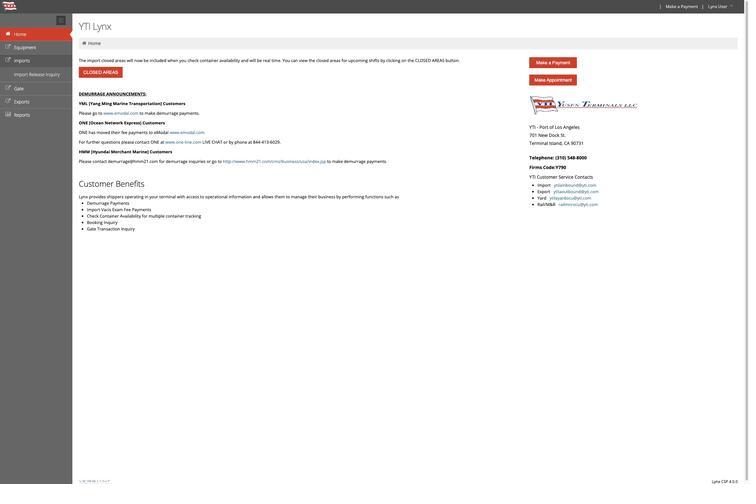 Task type: describe. For each thing, give the bounding box(es) containing it.
0 vertical spatial go
[[93, 110, 97, 116]]

one [ocean network express] customers
[[79, 120, 165, 126]]

los
[[555, 124, 563, 130]]

0 vertical spatial contact
[[135, 139, 150, 145]]

customers for one [ocean network express] customers
[[143, 120, 165, 126]]

1 horizontal spatial home
[[88, 40, 101, 46]]

service
[[559, 174, 574, 180]]

ming
[[102, 101, 112, 107]]

operational
[[205, 194, 228, 200]]

of
[[550, 124, 554, 130]]

network
[[105, 120, 123, 126]]

1 | from the left
[[660, 4, 662, 9]]

such
[[385, 194, 394, 200]]

firms
[[530, 165, 542, 171]]

1 vertical spatial home image
[[81, 41, 87, 45]]

6029.
[[270, 139, 281, 145]]

telephone:
[[530, 155, 555, 161]]

information
[[229, 194, 252, 200]]

import release inquiry
[[14, 71, 60, 78]]

yml
[[79, 101, 88, 107]]

areas
[[432, 58, 445, 63]]

-
[[537, 124, 539, 130]]

0 horizontal spatial customer
[[79, 179, 114, 189]]

please
[[121, 139, 134, 145]]

dock
[[549, 132, 560, 138]]

user
[[719, 4, 728, 9]]

0 vertical spatial by
[[381, 58, 385, 63]]

has
[[89, 130, 96, 136]]

performing
[[342, 194, 364, 200]]

844-
[[253, 139, 262, 145]]

availability
[[120, 214, 141, 219]]

moved
[[97, 130, 110, 136]]

button.
[[446, 58, 460, 63]]

yml [yang ming marine transportation] customers
[[79, 101, 186, 107]]

for
[[79, 139, 85, 145]]

1 horizontal spatial payments.
[[367, 159, 387, 165]]

1 vertical spatial inquiry
[[104, 220, 118, 226]]

appointment
[[547, 78, 572, 83]]

customers for hmm [hyundai merchant marine] customers
[[150, 149, 172, 155]]

exports link
[[0, 95, 72, 109]]

line.com
[[185, 139, 202, 145]]

new
[[539, 132, 548, 138]]

terminal
[[159, 194, 176, 200]]

upcoming
[[349, 58, 368, 63]]

0 vertical spatial container
[[200, 58, 219, 63]]

code:y790
[[544, 165, 567, 171]]

reports link
[[0, 109, 72, 122]]

2 be from the left
[[257, 58, 262, 63]]

2 horizontal spatial inquiry
[[121, 226, 135, 232]]

2 the from the left
[[408, 58, 414, 63]]

1 areas from the left
[[115, 58, 126, 63]]

included
[[150, 58, 167, 63]]

make for the left make a payment link
[[537, 60, 548, 65]]

ytilainbound@yti.com link
[[554, 183, 597, 188]]

as
[[395, 194, 399, 200]]

0 horizontal spatial their
[[111, 130, 120, 136]]

railmnrocu@yti.com link
[[559, 202, 598, 208]]

export
[[538, 189, 553, 195]]

1 horizontal spatial go
[[212, 159, 217, 165]]

1 vertical spatial make a payment
[[537, 60, 571, 65]]

demurrage
[[79, 91, 105, 97]]

manage
[[291, 194, 307, 200]]

1 vertical spatial by
[[229, 139, 234, 145]]

import ytilainbound@yti.com
[[538, 183, 597, 188]]

in
[[145, 194, 148, 200]]

gate inside lynx provides shippers operating in your terminal with access to operational information and allows them to manage their business by performing functions such as demurrage payments import vacis exam fee payments check container availability for multiple container tracking booking inquiry gate transaction inquiry
[[87, 226, 96, 232]]

0 vertical spatial or
[[224, 139, 228, 145]]

import for import release inquiry
[[14, 71, 28, 78]]

1 vertical spatial make
[[332, 159, 343, 165]]

1 horizontal spatial make a payment
[[666, 4, 699, 9]]

provides
[[89, 194, 106, 200]]

vacis
[[101, 207, 111, 213]]

ytilayardocu@yti.com
[[550, 195, 592, 201]]

container
[[100, 214, 119, 219]]

contacts
[[575, 174, 594, 180]]

please for please go to
[[79, 110, 91, 116]]

availability
[[220, 58, 240, 63]]

benefits
[[116, 179, 145, 189]]

operating
[[125, 194, 144, 200]]

0 vertical spatial a
[[678, 4, 680, 9]]

angeles
[[564, 124, 580, 130]]

0 vertical spatial make
[[666, 4, 677, 9]]

external link image for equipment
[[5, 45, 11, 49]]

for further questions please contact one at www.one-line.com live chat or by phone at 844-413-6029.
[[79, 139, 281, 145]]

yard
[[538, 195, 549, 201]]

www.emodal.com link for one has moved their fee payments to emodal www.emodal.com
[[170, 130, 205, 136]]

allows
[[262, 194, 274, 200]]

one for one has moved their fee payments to emodal www.emodal.com
[[79, 130, 88, 136]]

lynx user
[[709, 4, 728, 9]]

1 at from the left
[[161, 139, 164, 145]]

time.
[[272, 58, 282, 63]]

8000
[[577, 155, 587, 161]]

your
[[149, 194, 158, 200]]

check
[[188, 58, 199, 63]]

chat
[[212, 139, 223, 145]]

[yang
[[89, 101, 101, 107]]

yti customer service contacts
[[530, 174, 594, 180]]

the import closed areas will now be included when you check container availability and will be real time.  you can view the closed areas for upcoming shifts by clicking on the closed areas button.
[[79, 58, 460, 63]]

on
[[402, 58, 407, 63]]

ytilaoutbound@yti.com link
[[554, 189, 599, 195]]

with
[[177, 194, 185, 200]]

1 horizontal spatial customer
[[537, 174, 558, 180]]

imports link
[[0, 54, 72, 67]]

(310)
[[556, 155, 567, 161]]

one for one [ocean network express] customers
[[79, 120, 88, 126]]

lynx for user
[[709, 4, 718, 9]]

2 closed from the left
[[317, 58, 329, 63]]

release
[[29, 71, 45, 78]]

0 horizontal spatial or
[[207, 159, 211, 165]]

ytilaoutbound@yti.com
[[554, 189, 599, 195]]

equipment link
[[0, 41, 72, 54]]

the
[[79, 58, 86, 63]]

0 vertical spatial home image
[[5, 32, 11, 36]]

yti for yti lynx
[[79, 20, 91, 33]]

external link image for gate
[[5, 86, 11, 90]]



Task type: locate. For each thing, give the bounding box(es) containing it.
external link image inside the gate link
[[5, 86, 11, 90]]

will left real
[[250, 58, 256, 63]]

emodal
[[154, 130, 169, 136]]

contact down 'one has moved their fee payments to emodal www.emodal.com'
[[135, 139, 150, 145]]

1 horizontal spatial container
[[200, 58, 219, 63]]

external link image for exports
[[5, 99, 11, 104]]

2 will from the left
[[250, 58, 256, 63]]

versiant image
[[79, 481, 110, 485]]

yti for yti - port of los angeles 701 new dock st. terminal island, ca 90731
[[530, 124, 536, 130]]

tracking
[[186, 214, 201, 219]]

the right view
[[309, 58, 315, 63]]

yti for yti customer service contacts
[[530, 174, 536, 180]]

areas left upcoming
[[330, 58, 341, 63]]

external link image
[[5, 58, 11, 62]]

live
[[203, 139, 211, 145]]

closed
[[415, 58, 431, 63]]

booking
[[87, 220, 103, 226]]

at down 'emodal'
[[161, 139, 164, 145]]

0 horizontal spatial by
[[229, 139, 234, 145]]

1 vertical spatial a
[[549, 60, 552, 65]]

1 vertical spatial gate
[[87, 226, 96, 232]]

home link
[[0, 28, 72, 41], [88, 40, 101, 46]]

1 horizontal spatial for
[[159, 159, 165, 165]]

when
[[168, 58, 178, 63]]

0 horizontal spatial make
[[145, 110, 156, 116]]

home image up the
[[81, 41, 87, 45]]

be right now
[[144, 58, 149, 63]]

0 horizontal spatial at
[[161, 139, 164, 145]]

1 horizontal spatial payments
[[132, 207, 151, 213]]

0 vertical spatial please
[[79, 110, 91, 116]]

import inside 'import release inquiry' link
[[14, 71, 28, 78]]

701
[[530, 132, 538, 138]]

1 horizontal spatial import
[[87, 207, 100, 213]]

home up equipment
[[14, 31, 26, 37]]

payment left lynx user
[[681, 4, 699, 9]]

2 please from the top
[[79, 159, 91, 165]]

areas left now
[[115, 58, 126, 63]]

demurrage announcements:
[[79, 91, 147, 97]]

their
[[111, 130, 120, 136], [308, 194, 317, 200]]

bar chart image
[[5, 112, 11, 117]]

inquiry down container
[[104, 220, 118, 226]]

1 vertical spatial payments.
[[367, 159, 387, 165]]

0 horizontal spatial contact
[[93, 159, 107, 165]]

1 vertical spatial or
[[207, 159, 211, 165]]

fee
[[121, 130, 128, 136]]

1 vertical spatial make
[[537, 60, 548, 65]]

express]
[[124, 120, 142, 126]]

a
[[678, 4, 680, 9], [549, 60, 552, 65]]

0 horizontal spatial go
[[93, 110, 97, 116]]

[hyundai
[[91, 149, 110, 155]]

go right inquiries
[[212, 159, 217, 165]]

container inside lynx provides shippers operating in your terminal with access to operational information and allows them to manage their business by performing functions such as demurrage payments import vacis exam fee payments check container availability for multiple container tracking booking inquiry gate transaction inquiry
[[166, 214, 184, 219]]

customer benefits
[[79, 179, 145, 189]]

exam
[[112, 207, 123, 213]]

terminal
[[530, 140, 548, 147]]

ytilayardocu@yti.com link
[[550, 195, 592, 201]]

3 external link image from the top
[[5, 99, 11, 104]]

them
[[275, 194, 285, 200]]

import release inquiry link
[[0, 70, 72, 80]]

gate up exports
[[14, 86, 24, 92]]

go down '[yang'
[[93, 110, 97, 116]]

1 horizontal spatial www.emodal.com link
[[170, 130, 205, 136]]

2 vertical spatial import
[[87, 207, 100, 213]]

home link down yti lynx
[[88, 40, 101, 46]]

st.
[[561, 132, 566, 138]]

inquiry down availability
[[121, 226, 135, 232]]

0 horizontal spatial make a payment link
[[530, 57, 578, 68]]

1 vertical spatial www.emodal.com
[[170, 130, 205, 136]]

by right shifts on the top of page
[[381, 58, 385, 63]]

1 horizontal spatial make
[[332, 159, 343, 165]]

0 horizontal spatial make a payment
[[537, 60, 571, 65]]

0 horizontal spatial the
[[309, 58, 315, 63]]

1 horizontal spatial and
[[253, 194, 261, 200]]

one down 'emodal'
[[151, 139, 159, 145]]

0 horizontal spatial will
[[127, 58, 133, 63]]

make for make appointment link on the right of page
[[535, 78, 546, 83]]

1 vertical spatial and
[[253, 194, 261, 200]]

1 vertical spatial payments
[[132, 207, 151, 213]]

0 horizontal spatial home link
[[0, 28, 72, 41]]

2 at from the left
[[248, 139, 252, 145]]

0 vertical spatial make
[[145, 110, 156, 116]]

0 horizontal spatial payments
[[110, 201, 129, 206]]

1 horizontal spatial be
[[257, 58, 262, 63]]

one has moved their fee payments to emodal www.emodal.com
[[79, 130, 205, 136]]

please down hmm
[[79, 159, 91, 165]]

0 vertical spatial payments
[[110, 201, 129, 206]]

their left fee
[[111, 130, 120, 136]]

1 external link image from the top
[[5, 45, 11, 49]]

home image
[[5, 32, 11, 36], [81, 41, 87, 45]]

0 vertical spatial their
[[111, 130, 120, 136]]

1 vertical spatial make a payment link
[[530, 57, 578, 68]]

or right the "chat"
[[224, 139, 228, 145]]

their right manage
[[308, 194, 317, 200]]

closed
[[102, 58, 114, 63], [317, 58, 329, 63]]

by left phone
[[229, 139, 234, 145]]

yti - port of los angeles 701 new dock st. terminal island, ca 90731
[[530, 124, 584, 147]]

0 horizontal spatial payments.
[[179, 110, 200, 116]]

home link up equipment
[[0, 28, 72, 41]]

for left multiple
[[142, 214, 148, 219]]

2 external link image from the top
[[5, 86, 11, 90]]

demurrage
[[87, 201, 109, 206]]

lynx for provides
[[79, 194, 88, 200]]

import for import ytilainbound@yti.com
[[538, 183, 551, 188]]

www.emodal.com link for to make demurrage payments.
[[104, 110, 139, 116]]

0 horizontal spatial import
[[14, 71, 28, 78]]

the right 'on'
[[408, 58, 414, 63]]

0 vertical spatial import
[[14, 71, 28, 78]]

import up export
[[538, 183, 551, 188]]

0 horizontal spatial home image
[[5, 32, 11, 36]]

0 vertical spatial and
[[241, 58, 249, 63]]

1 vertical spatial yti
[[530, 124, 536, 130]]

import inside lynx provides shippers operating in your terminal with access to operational information and allows them to manage their business by performing functions such as demurrage payments import vacis exam fee payments check container availability for multiple container tracking booking inquiry gate transaction inquiry
[[87, 207, 100, 213]]

customers
[[163, 101, 186, 107], [143, 120, 165, 126], [150, 149, 172, 155]]

closed right import
[[102, 58, 114, 63]]

1 horizontal spatial closed
[[317, 58, 329, 63]]

1 horizontal spatial www.emodal.com
[[170, 130, 205, 136]]

one left [ocean
[[79, 120, 88, 126]]

and inside lynx provides shippers operating in your terminal with access to operational information and allows them to manage their business by performing functions such as demurrage payments import vacis exam fee payments check container availability for multiple container tracking booking inquiry gate transaction inquiry
[[253, 194, 261, 200]]

business
[[318, 194, 336, 200]]

customer
[[537, 174, 558, 180], [79, 179, 114, 189]]

1 horizontal spatial their
[[308, 194, 317, 200]]

for inside lynx provides shippers operating in your terminal with access to operational information and allows them to manage their business by performing functions such as demurrage payments import vacis exam fee payments check container availability for multiple container tracking booking inquiry gate transaction inquiry
[[142, 214, 148, 219]]

|
[[660, 4, 662, 9], [702, 4, 705, 9]]

1 vertical spatial www.emodal.com link
[[170, 130, 205, 136]]

home down yti lynx
[[88, 40, 101, 46]]

you
[[179, 58, 187, 63]]

0 vertical spatial make a payment
[[666, 4, 699, 9]]

www.emodal.com link up www.one-line.com link
[[170, 130, 205, 136]]

will left now
[[127, 58, 133, 63]]

1 closed from the left
[[102, 58, 114, 63]]

1 horizontal spatial a
[[678, 4, 680, 9]]

0 vertical spatial home
[[14, 31, 26, 37]]

0 vertical spatial external link image
[[5, 45, 11, 49]]

shippers
[[107, 194, 124, 200]]

0 vertical spatial yti
[[79, 20, 91, 33]]

closed right view
[[317, 58, 329, 63]]

http://www.hmm21.com/cms/business/usa/index.jsp
[[223, 159, 326, 165]]

hmm [hyundai merchant marine] customers
[[79, 149, 172, 155]]

by right business on the top of the page
[[337, 194, 341, 200]]

0 vertical spatial for
[[342, 58, 348, 63]]

[ocean
[[89, 120, 104, 126]]

customer down firms code:y790
[[537, 174, 558, 180]]

yti lynx
[[79, 20, 111, 33]]

0 vertical spatial lynx
[[709, 4, 718, 9]]

inquiries
[[189, 159, 206, 165]]

1 vertical spatial please
[[79, 159, 91, 165]]

1 vertical spatial import
[[538, 183, 551, 188]]

hmm
[[79, 149, 90, 155]]

contact down [hyundai
[[93, 159, 107, 165]]

by
[[381, 58, 385, 63], [229, 139, 234, 145], [337, 194, 341, 200]]

inquiry right release
[[46, 71, 60, 78]]

payment up appointment
[[553, 60, 571, 65]]

inquiry
[[46, 71, 60, 78], [104, 220, 118, 226], [121, 226, 135, 232]]

1 will from the left
[[127, 58, 133, 63]]

transportation]
[[129, 101, 162, 107]]

1 horizontal spatial |
[[702, 4, 705, 9]]

angle down image
[[729, 4, 736, 8]]

firms code:y790
[[530, 165, 567, 171]]

container right "check"
[[200, 58, 219, 63]]

0 vertical spatial payments.
[[179, 110, 200, 116]]

2 vertical spatial one
[[151, 139, 159, 145]]

0 horizontal spatial |
[[660, 4, 662, 9]]

0 horizontal spatial home
[[14, 31, 26, 37]]

0 horizontal spatial www.emodal.com
[[104, 110, 139, 116]]

1 vertical spatial home
[[88, 40, 101, 46]]

or right inquiries
[[207, 159, 211, 165]]

now
[[134, 58, 143, 63]]

make appointment link
[[530, 75, 578, 86]]

one left has
[[79, 130, 88, 136]]

lynx inside lynx provides shippers operating in your terminal with access to operational information and allows them to manage their business by performing functions such as demurrage payments import vacis exam fee payments check container availability for multiple container tracking booking inquiry gate transaction inquiry
[[79, 194, 88, 200]]

0 horizontal spatial areas
[[115, 58, 126, 63]]

0 vertical spatial make a payment link
[[663, 0, 701, 14]]

announcements:
[[106, 91, 147, 97]]

1 vertical spatial lynx
[[93, 20, 111, 33]]

1 vertical spatial external link image
[[5, 86, 11, 90]]

payments up exam at the left top of page
[[110, 201, 129, 206]]

at left 844-
[[248, 139, 252, 145]]

1 the from the left
[[309, 58, 315, 63]]

1 please from the top
[[79, 110, 91, 116]]

gate down booking
[[87, 226, 96, 232]]

0 horizontal spatial be
[[144, 58, 149, 63]]

and right availability
[[241, 58, 249, 63]]

or
[[224, 139, 228, 145], [207, 159, 211, 165]]

payments.
[[179, 110, 200, 116], [367, 159, 387, 165]]

www.emodal.com link down marine
[[104, 110, 139, 116]]

1 horizontal spatial lynx
[[93, 20, 111, 33]]

can
[[291, 58, 298, 63]]

0 vertical spatial gate
[[14, 86, 24, 92]]

1 horizontal spatial inquiry
[[104, 220, 118, 226]]

import up check
[[87, 207, 100, 213]]

for down for further questions please contact one at www.one-line.com live chat or by phone at 844-413-6029.
[[159, 159, 165, 165]]

0 horizontal spatial a
[[549, 60, 552, 65]]

island,
[[550, 140, 563, 147]]

imports
[[14, 58, 30, 64]]

yti inside yti - port of los angeles 701 new dock st. terminal island, ca 90731
[[530, 124, 536, 130]]

at
[[161, 139, 164, 145], [248, 139, 252, 145]]

by inside lynx provides shippers operating in your terminal with access to operational information and allows them to manage their business by performing functions such as demurrage payments import vacis exam fee payments check container availability for multiple container tracking booking inquiry gate transaction inquiry
[[337, 194, 341, 200]]

customers right transportation]
[[163, 101, 186, 107]]

2 areas from the left
[[330, 58, 341, 63]]

external link image inside 'equipment' link
[[5, 45, 11, 49]]

0 vertical spatial www.emodal.com link
[[104, 110, 139, 116]]

2 | from the left
[[702, 4, 705, 9]]

customer up provides
[[79, 179, 114, 189]]

shifts
[[369, 58, 380, 63]]

import down "imports"
[[14, 71, 28, 78]]

1 be from the left
[[144, 58, 149, 63]]

2 vertical spatial make
[[535, 78, 546, 83]]

customers up 'emodal'
[[143, 120, 165, 126]]

0 horizontal spatial and
[[241, 58, 249, 63]]

make
[[666, 4, 677, 9], [537, 60, 548, 65], [535, 78, 546, 83]]

www.emodal.com link
[[104, 110, 139, 116], [170, 130, 205, 136]]

phone
[[235, 139, 247, 145]]

1 vertical spatial payment
[[553, 60, 571, 65]]

0 vertical spatial inquiry
[[46, 71, 60, 78]]

be left real
[[257, 58, 262, 63]]

and
[[241, 58, 249, 63], [253, 194, 261, 200]]

1 vertical spatial contact
[[93, 159, 107, 165]]

marine]
[[133, 149, 149, 155]]

1 horizontal spatial payment
[[681, 4, 699, 9]]

functions
[[365, 194, 384, 200]]

0 vertical spatial www.emodal.com
[[104, 110, 139, 116]]

2 horizontal spatial lynx
[[709, 4, 718, 9]]

please down yml
[[79, 110, 91, 116]]

demurrage
[[157, 110, 178, 116], [166, 159, 188, 165], [344, 159, 366, 165]]

demurrage@hmm21.com
[[108, 159, 158, 165]]

1 horizontal spatial contact
[[135, 139, 150, 145]]

1 horizontal spatial home link
[[88, 40, 101, 46]]

www.emodal.com up www.one-line.com link
[[170, 130, 205, 136]]

payments up availability
[[132, 207, 151, 213]]

1 vertical spatial for
[[159, 159, 165, 165]]

2 horizontal spatial import
[[538, 183, 551, 188]]

fee
[[124, 207, 131, 213]]

payment
[[681, 4, 699, 9], [553, 60, 571, 65]]

1 horizontal spatial home image
[[81, 41, 87, 45]]

customers down www.one-
[[150, 149, 172, 155]]

port
[[540, 124, 549, 130]]

make a payment link
[[663, 0, 701, 14], [530, 57, 578, 68]]

container left tracking
[[166, 214, 184, 219]]

make a payment
[[666, 4, 699, 9], [537, 60, 571, 65]]

www.emodal.com down marine
[[104, 110, 139, 116]]

their inside lynx provides shippers operating in your terminal with access to operational information and allows them to manage their business by performing functions such as demurrage payments import vacis exam fee payments check container availability for multiple container tracking booking inquiry gate transaction inquiry
[[308, 194, 317, 200]]

2 horizontal spatial for
[[342, 58, 348, 63]]

clicking
[[387, 58, 401, 63]]

0 vertical spatial one
[[79, 120, 88, 126]]

gate link
[[0, 82, 72, 95]]

access
[[186, 194, 199, 200]]

please for please contact demurrage@hmm21.com for demurrage inquiries or go to
[[79, 159, 91, 165]]

1 vertical spatial go
[[212, 159, 217, 165]]

548-
[[568, 155, 577, 161]]

0 horizontal spatial gate
[[14, 86, 24, 92]]

None submit
[[79, 67, 123, 78]]

please go to www.emodal.com to make demurrage payments.
[[79, 110, 200, 116]]

external link image
[[5, 45, 11, 49], [5, 86, 11, 90], [5, 99, 11, 104]]

2 vertical spatial by
[[337, 194, 341, 200]]

0 vertical spatial customers
[[163, 101, 186, 107]]

2 vertical spatial for
[[142, 214, 148, 219]]

for left upcoming
[[342, 58, 348, 63]]

0 vertical spatial payment
[[681, 4, 699, 9]]

import
[[87, 58, 100, 63]]

view
[[299, 58, 308, 63]]

external link image inside exports link
[[5, 99, 11, 104]]

home image up external link icon
[[5, 32, 11, 36]]

2 vertical spatial lynx
[[79, 194, 88, 200]]

1 vertical spatial customers
[[143, 120, 165, 126]]

further
[[86, 139, 100, 145]]

and left allows
[[253, 194, 261, 200]]



Task type: vqa. For each thing, say whether or not it's contained in the screenshot.
middle for
yes



